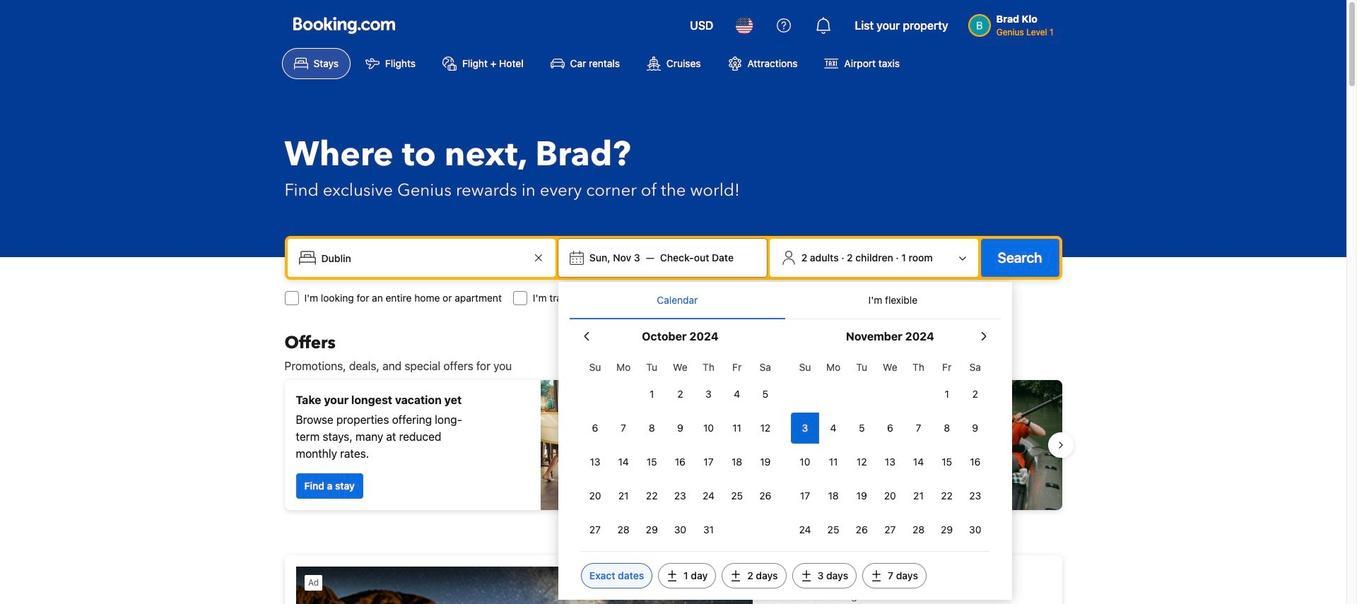 Task type: describe. For each thing, give the bounding box(es) containing it.
30 October 2024 checkbox
[[666, 515, 695, 546]]

take your longest vacation yet image
[[541, 380, 668, 510]]

3 November 2024 checkbox
[[791, 413, 819, 444]]

10 October 2024 checkbox
[[695, 413, 723, 444]]

12 November 2024 checkbox
[[848, 447, 876, 478]]

22 November 2024 checkbox
[[933, 481, 961, 512]]

28 October 2024 checkbox
[[609, 515, 638, 546]]

26 November 2024 checkbox
[[848, 515, 876, 546]]

20 November 2024 checkbox
[[876, 481, 905, 512]]

14 November 2024 checkbox
[[905, 447, 933, 478]]

2 October 2024 checkbox
[[666, 379, 695, 410]]

30 November 2024 checkbox
[[961, 515, 990, 546]]

6 October 2024 checkbox
[[581, 413, 609, 444]]

11 October 2024 checkbox
[[723, 413, 751, 444]]

your account menu brad klo genius level 1 element
[[968, 6, 1060, 39]]

16 October 2024 checkbox
[[666, 447, 695, 478]]

21 October 2024 checkbox
[[609, 481, 638, 512]]

12 October 2024 checkbox
[[751, 413, 780, 444]]

27 October 2024 checkbox
[[581, 515, 609, 546]]

booking.com image
[[293, 17, 395, 34]]

29 November 2024 checkbox
[[933, 515, 961, 546]]

2 grid from the left
[[791, 354, 990, 546]]

1 October 2024 checkbox
[[638, 379, 666, 410]]

8 October 2024 checkbox
[[638, 413, 666, 444]]

16 November 2024 checkbox
[[961, 447, 990, 478]]

19 November 2024 checkbox
[[848, 481, 876, 512]]

2 November 2024 checkbox
[[961, 379, 990, 410]]

18 October 2024 checkbox
[[723, 447, 751, 478]]

3 October 2024 checkbox
[[695, 379, 723, 410]]

23 November 2024 checkbox
[[961, 481, 990, 512]]

8 November 2024 checkbox
[[933, 413, 961, 444]]

17 November 2024 checkbox
[[791, 481, 819, 512]]

7 October 2024 checkbox
[[609, 413, 638, 444]]

22 October 2024 checkbox
[[638, 481, 666, 512]]

7 November 2024 checkbox
[[905, 413, 933, 444]]

27 November 2024 checkbox
[[876, 515, 905, 546]]

6 November 2024 checkbox
[[876, 413, 905, 444]]

20 October 2024 checkbox
[[581, 481, 609, 512]]

5 November 2024 checkbox
[[848, 413, 876, 444]]



Task type: locate. For each thing, give the bounding box(es) containing it.
23 October 2024 checkbox
[[666, 481, 695, 512]]

grid
[[581, 354, 780, 546], [791, 354, 990, 546]]

15 October 2024 checkbox
[[638, 447, 666, 478]]

31 October 2024 checkbox
[[695, 515, 723, 546]]

11 November 2024 checkbox
[[819, 447, 848, 478]]

19 October 2024 checkbox
[[751, 447, 780, 478]]

Where are you going? field
[[316, 245, 530, 271]]

9 October 2024 checkbox
[[666, 413, 695, 444]]

0 horizontal spatial grid
[[581, 354, 780, 546]]

29 October 2024 checkbox
[[638, 515, 666, 546]]

cell inside grid
[[791, 410, 819, 444]]

26 October 2024 checkbox
[[751, 481, 780, 512]]

28 November 2024 checkbox
[[905, 515, 933, 546]]

13 November 2024 checkbox
[[876, 447, 905, 478]]

a young girl and woman kayak on a river image
[[679, 380, 1062, 510]]

9 November 2024 checkbox
[[961, 413, 990, 444]]

10 November 2024 checkbox
[[791, 447, 819, 478]]

region
[[273, 375, 1074, 516]]

cell
[[791, 410, 819, 444]]

13 October 2024 checkbox
[[581, 447, 609, 478]]

17 October 2024 checkbox
[[695, 447, 723, 478]]

progress bar
[[665, 522, 682, 527]]

1 November 2024 checkbox
[[933, 379, 961, 410]]

21 November 2024 checkbox
[[905, 481, 933, 512]]

24 November 2024 checkbox
[[791, 515, 819, 546]]

4 October 2024 checkbox
[[723, 379, 751, 410]]

4 November 2024 checkbox
[[819, 413, 848, 444]]

25 October 2024 checkbox
[[723, 481, 751, 512]]

1 grid from the left
[[581, 354, 780, 546]]

18 November 2024 checkbox
[[819, 481, 848, 512]]

24 October 2024 checkbox
[[695, 481, 723, 512]]

15 November 2024 checkbox
[[933, 447, 961, 478]]

14 October 2024 checkbox
[[609, 447, 638, 478]]

5 October 2024 checkbox
[[751, 379, 780, 410]]

25 November 2024 checkbox
[[819, 515, 848, 546]]

main content
[[273, 332, 1074, 605]]

1 horizontal spatial grid
[[791, 354, 990, 546]]

tab list
[[570, 282, 1001, 320]]



Task type: vqa. For each thing, say whether or not it's contained in the screenshot.
How much does it cost to rent a car in the United States for a week?'s daily
no



